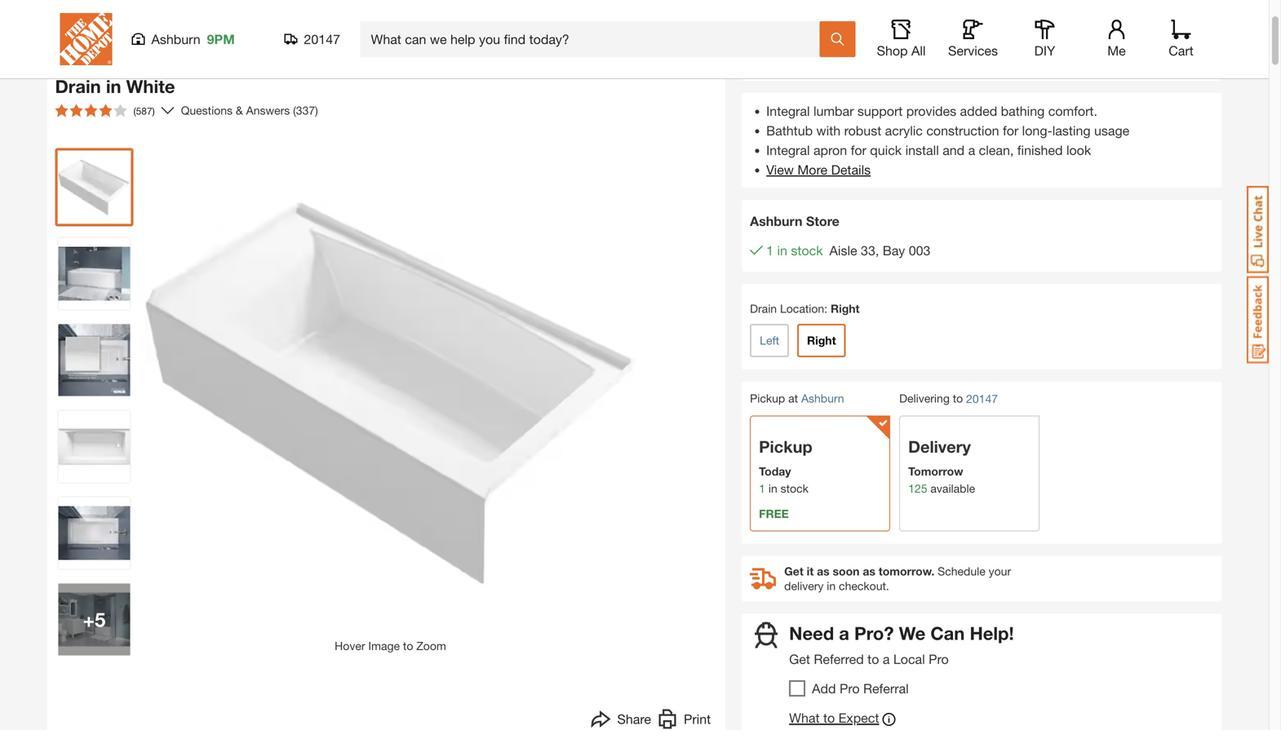 Task type: describe. For each thing, give the bounding box(es) containing it.
right button
[[797, 324, 846, 357]]

card
[[978, 53, 1003, 66]]

quick
[[870, 142, 902, 158]]

and
[[943, 142, 965, 158]]

apron
[[814, 142, 847, 158]]

what to expect button
[[789, 710, 896, 729]]

what
[[789, 710, 820, 726]]

white kohler alcove bathtubs k r23217 ra 0 44.5 image
[[58, 584, 130, 656]]

long-
[[1022, 123, 1053, 138]]

look
[[1067, 142, 1091, 158]]

right-
[[471, 53, 524, 75]]

aisle
[[830, 243, 857, 258]]

expect
[[839, 710, 879, 726]]

delivery
[[784, 579, 824, 593]]

with inside integral lumbar support provides added bathing comfort. bathtub with robust acrylic construction for long-lasting usage integral apron for quick install and a clean, finished look view more details
[[817, 123, 841, 138]]

depot
[[887, 53, 919, 66]]

+ 5
[[83, 608, 106, 631]]

4 stars image
[[55, 104, 127, 117]]

2 vertical spatial ashburn
[[801, 392, 844, 405]]

consumer
[[922, 53, 975, 66]]

pickup for pickup today 1 in stock
[[759, 437, 813, 456]]

get it as soon as tomorrow.
[[784, 565, 935, 578]]

stock inside pickup today 1 in stock
[[781, 482, 809, 495]]

finished
[[1017, 142, 1063, 158]]

pro inside "need a pro? we can help! get referred to a local pro"
[[929, 651, 949, 667]]

pay $ 419.00 after $ 50 off
[[795, 19, 933, 32]]

a left home
[[844, 53, 850, 66]]

1 in stock
[[766, 243, 823, 258]]

to inside delivering to 20147
[[953, 392, 963, 405]]

50
[[894, 19, 907, 32]]

answers
[[246, 104, 290, 117]]

a inside integral lumbar support provides added bathing comfort. bathtub with robust acrylic construction for long-lasting usage integral apron for quick install and a clean, finished look view more details
[[968, 142, 975, 158]]

view
[[766, 162, 794, 177]]

install
[[905, 142, 939, 158]]

ashburn for ashburn 9pm
[[151, 31, 200, 47]]

hover image to zoom
[[335, 639, 446, 653]]

add pro referral
[[812, 681, 909, 696]]

a left local
[[883, 651, 890, 667]]

lasting
[[1053, 123, 1091, 138]]

bathing
[[1001, 103, 1045, 119]]

get inside "need a pro? we can help! get referred to a local pro"
[[789, 651, 810, 667]]

checkout.
[[839, 579, 889, 593]]

125
[[908, 482, 927, 495]]

add
[[812, 681, 836, 696]]

card.
[[795, 36, 821, 49]]

view more details link
[[766, 162, 871, 177]]

soon
[[833, 565, 860, 578]]

x
[[193, 53, 202, 75]]

20147 link
[[966, 390, 998, 407]]

store
[[806, 213, 840, 229]]

2 vertical spatial for
[[851, 142, 867, 158]]

419.00
[[824, 19, 859, 32]]

white kohler alcove bathtubs k r23217 ra 0 e1.1 image
[[58, 238, 130, 310]]

drain location : right
[[750, 302, 860, 315]]

delivering to 20147
[[899, 392, 998, 405]]

a up referred
[[839, 622, 849, 644]]

schedule your delivery in checkout.
[[784, 565, 1011, 593]]

live chat image
[[1247, 186, 1269, 273]]

share button
[[591, 710, 651, 730]]

1 horizontal spatial 1
[[766, 243, 774, 258]]

in down "ashburn store"
[[777, 243, 787, 258]]

hover
[[335, 639, 365, 653]]

soaking
[[283, 53, 352, 75]]

left button
[[750, 324, 789, 357]]

usage
[[1094, 123, 1130, 138]]

info image
[[824, 39, 834, 49]]

details
[[831, 162, 871, 177]]

cart link
[[1163, 20, 1199, 59]]

2 in. from the left
[[257, 53, 278, 75]]

(587) button
[[49, 98, 161, 124]]

1 inside pickup today 1 in stock
[[759, 482, 765, 495]]

need
[[789, 622, 834, 644]]

pickup today 1 in stock
[[759, 437, 813, 495]]

feedback link image
[[1247, 276, 1269, 364]]

left
[[760, 334, 779, 347]]

referred
[[814, 651, 864, 667]]

your inside schedule your delivery in checkout.
[[989, 565, 1011, 578]]

ashburn store
[[750, 213, 840, 229]]

1 as from the left
[[817, 565, 830, 578]]

(337)
[[293, 104, 318, 117]]

aisle 33, bay 003
[[830, 243, 931, 258]]

provides
[[906, 103, 957, 119]]

integral lumbar support provides added bathing comfort. bathtub with robust acrylic construction for long-lasting usage integral apron for quick install and a clean, finished look view more details
[[766, 103, 1130, 177]]

0 vertical spatial get
[[784, 565, 804, 578]]

bathtub inside integral lumbar support provides added bathing comfort. bathtub with robust acrylic construction for long-lasting usage integral apron for quick install and a clean, finished look view more details
[[766, 123, 813, 138]]

white kohler alcove bathtubs k r23217 ra 0 c3.3 image
[[58, 411, 130, 483]]

share
[[617, 712, 651, 727]]

white
[[126, 75, 175, 97]]

+
[[83, 608, 95, 631]]

apply for a home depot consumer card
[[795, 53, 1003, 66]]

help!
[[970, 622, 1014, 644]]

can
[[931, 622, 965, 644]]

pickup for pickup at ashburn
[[750, 392, 785, 405]]

(587)
[[133, 105, 155, 117]]

all
[[912, 43, 926, 58]]

a inside your total qualifying purchase upon opening a new card.
[[1163, 19, 1169, 32]]

33,
[[861, 243, 879, 258]]

in inside kohler elmbrook 60 in. x 30.25 in. soaking bathtub with right-hand drain in white
[[106, 75, 121, 97]]

total
[[962, 19, 984, 32]]

kohler elmbrook 60 in. x 30.25 in. soaking bathtub with right-hand drain in white
[[55, 35, 569, 97]]

delivering
[[899, 392, 950, 405]]

qualifying
[[987, 19, 1036, 32]]

local
[[894, 651, 925, 667]]

&
[[236, 104, 243, 117]]

acrylic
[[885, 123, 923, 138]]

home
[[854, 53, 884, 66]]

delivery tomorrow 125 available
[[908, 437, 975, 495]]

print button
[[658, 710, 711, 730]]

tomorrow
[[908, 465, 963, 478]]

kohler
[[55, 35, 107, 51]]

20147 inside 20147 button
[[304, 31, 340, 47]]

2 $ from the left
[[888, 19, 894, 32]]



Task type: locate. For each thing, give the bounding box(es) containing it.
0 vertical spatial 1
[[766, 243, 774, 258]]

to inside "need a pro? we can help! get referred to a local pro"
[[868, 651, 879, 667]]

integral
[[766, 103, 810, 119], [766, 142, 810, 158]]

1 vertical spatial pro
[[840, 681, 860, 696]]

0 vertical spatial pickup
[[750, 392, 785, 405]]

cart
[[1169, 43, 1194, 58]]

stock down "ashburn store"
[[791, 243, 823, 258]]

diy
[[1034, 43, 1056, 58]]

in down today
[[769, 482, 778, 495]]

what to expect
[[789, 710, 879, 726]]

after
[[862, 19, 885, 32]]

ashburn for ashburn store
[[750, 213, 803, 229]]

as up the checkout.
[[863, 565, 876, 578]]

for down info icon
[[827, 53, 841, 66]]

0 horizontal spatial bathtub
[[357, 53, 425, 75]]

support
[[858, 103, 903, 119]]

20147 right delivering
[[966, 392, 998, 405]]

right inside button
[[807, 334, 836, 347]]

exclusive
[[59, 12, 100, 22]]

in down soon
[[827, 579, 836, 593]]

bathtub right 'soaking'
[[357, 53, 425, 75]]

purchase
[[1039, 19, 1086, 32]]

shop all button
[[875, 20, 927, 59]]

pickup up today
[[759, 437, 813, 456]]

1 down today
[[759, 482, 765, 495]]

hover image to zoom button
[[146, 148, 635, 655]]

1 vertical spatial ashburn
[[750, 213, 803, 229]]

0 horizontal spatial pro
[[840, 681, 860, 696]]

in. left x
[[167, 53, 188, 75]]

to down pro? on the bottom right
[[868, 651, 879, 667]]

1 in. from the left
[[167, 53, 188, 75]]

20147 up 'soaking'
[[304, 31, 340, 47]]

white kohler alcove bathtubs k r23217 ra 0 1f.4 image
[[58, 497, 130, 569]]

free
[[759, 507, 789, 520]]

questions & answers (337)
[[181, 104, 318, 117]]

to right what
[[823, 710, 835, 726]]

1 horizontal spatial in.
[[257, 53, 278, 75]]

stock
[[791, 243, 823, 258], [781, 482, 809, 495]]

with left right-
[[430, 53, 466, 75]]

right
[[831, 302, 860, 315], [807, 334, 836, 347]]

location
[[780, 302, 824, 315]]

apply
[[795, 53, 824, 66]]

1 vertical spatial your
[[989, 565, 1011, 578]]

new
[[1173, 19, 1194, 32]]

get left it in the right bottom of the page
[[784, 565, 804, 578]]

as
[[817, 565, 830, 578], [863, 565, 876, 578]]

right right :
[[831, 302, 860, 315]]

2 horizontal spatial for
[[1003, 123, 1019, 138]]

1 vertical spatial bathtub
[[766, 123, 813, 138]]

0 vertical spatial right
[[831, 302, 860, 315]]

60
[[142, 53, 162, 75]]

pro down can
[[929, 651, 949, 667]]

ashburn up x
[[151, 31, 200, 47]]

2 as from the left
[[863, 565, 876, 578]]

services
[[948, 43, 998, 58]]

What can we help you find today? search field
[[371, 22, 819, 56]]

the home depot logo image
[[60, 13, 112, 65]]

1 horizontal spatial drain
[[750, 302, 777, 315]]

1 vertical spatial drain
[[750, 302, 777, 315]]

print
[[684, 712, 711, 727]]

1 $ from the left
[[817, 19, 824, 32]]

0 horizontal spatial $
[[817, 19, 824, 32]]

1 vertical spatial 20147
[[966, 392, 998, 405]]

your inside your total qualifying purchase upon opening a new card.
[[936, 19, 958, 32]]

zoom
[[416, 639, 446, 653]]

0 horizontal spatial as
[[817, 565, 830, 578]]

$ right pay
[[817, 19, 824, 32]]

1 vertical spatial get
[[789, 651, 810, 667]]

0 vertical spatial stock
[[791, 243, 823, 258]]

0 horizontal spatial in.
[[167, 53, 188, 75]]

comfort.
[[1048, 103, 1098, 119]]

it
[[807, 565, 814, 578]]

a left new
[[1163, 19, 1169, 32]]

image
[[368, 639, 400, 653]]

1
[[766, 243, 774, 258], [759, 482, 765, 495]]

0 vertical spatial ashburn
[[151, 31, 200, 47]]

1 horizontal spatial 20147
[[966, 392, 998, 405]]

for down bathing
[[1003, 123, 1019, 138]]

a
[[1163, 19, 1169, 32], [844, 53, 850, 66], [968, 142, 975, 158], [839, 622, 849, 644], [883, 651, 890, 667]]

services button
[[947, 20, 999, 59]]

more
[[798, 162, 828, 177]]

stock down today
[[781, 482, 809, 495]]

to
[[953, 392, 963, 405], [403, 639, 413, 653], [868, 651, 879, 667], [823, 710, 835, 726]]

1 vertical spatial stock
[[781, 482, 809, 495]]

1 horizontal spatial your
[[989, 565, 1011, 578]]

upon
[[1090, 19, 1116, 32]]

robust
[[844, 123, 882, 138]]

for
[[827, 53, 841, 66], [1003, 123, 1019, 138], [851, 142, 867, 158]]

0 vertical spatial bathtub
[[357, 53, 425, 75]]

drain inside kohler elmbrook 60 in. x 30.25 in. soaking bathtub with right-hand drain in white
[[55, 75, 101, 97]]

0 vertical spatial for
[[827, 53, 841, 66]]

for down robust
[[851, 142, 867, 158]]

as right it in the right bottom of the page
[[817, 565, 830, 578]]

in. right 30.25 on the left top of page
[[257, 53, 278, 75]]

1 vertical spatial integral
[[766, 142, 810, 158]]

1 horizontal spatial for
[[851, 142, 867, 158]]

1 vertical spatial 1
[[759, 482, 765, 495]]

in inside pickup today 1 in stock
[[769, 482, 778, 495]]

1 vertical spatial with
[[817, 123, 841, 138]]

today
[[759, 465, 791, 478]]

in.
[[167, 53, 188, 75], [257, 53, 278, 75]]

bathtub inside kohler elmbrook 60 in. x 30.25 in. soaking bathtub with right-hand drain in white
[[357, 53, 425, 75]]

0 horizontal spatial your
[[936, 19, 958, 32]]

0 horizontal spatial drain
[[55, 75, 101, 97]]

1 vertical spatial for
[[1003, 123, 1019, 138]]

1 integral from the top
[[766, 103, 810, 119]]

0 vertical spatial integral
[[766, 103, 810, 119]]

right down :
[[807, 334, 836, 347]]

your right schedule
[[989, 565, 1011, 578]]

ashburn button
[[801, 392, 844, 405]]

ashburn up 1 in stock on the top right of page
[[750, 213, 803, 229]]

pickup at ashburn
[[750, 392, 844, 405]]

bathtub
[[357, 53, 425, 75], [766, 123, 813, 138]]

0 horizontal spatial 20147
[[304, 31, 340, 47]]

at
[[788, 392, 798, 405]]

integral up view on the top right of the page
[[766, 142, 810, 158]]

1 horizontal spatial pro
[[929, 651, 949, 667]]

bay
[[883, 243, 905, 258]]

get down need
[[789, 651, 810, 667]]

0 vertical spatial with
[[430, 53, 466, 75]]

added
[[960, 103, 997, 119]]

ashburn 9pm
[[151, 31, 235, 47]]

white kohler alcove bathtubs k r23217 ra 0 64.0 image
[[58, 151, 130, 223]]

1 horizontal spatial bathtub
[[766, 123, 813, 138]]

to left "20147" link
[[953, 392, 963, 405]]

need a pro? we can help! get referred to a local pro
[[789, 622, 1014, 667]]

pickup
[[750, 392, 785, 405], [759, 437, 813, 456]]

with up apron at the top right
[[817, 123, 841, 138]]

0 vertical spatial pro
[[929, 651, 949, 667]]

your total qualifying purchase upon opening a new card.
[[795, 19, 1194, 49]]

available
[[931, 482, 975, 495]]

$
[[817, 19, 824, 32], [888, 19, 894, 32]]

pickup left at on the right bottom of the page
[[750, 392, 785, 405]]

construction
[[927, 123, 999, 138]]

0 vertical spatial 20147
[[304, 31, 340, 47]]

20147 button
[[284, 31, 341, 47]]

white kohler alcove bathtubs k r23217 ra 0 66.2 image
[[58, 324, 130, 396]]

ashburn right at on the right bottom of the page
[[801, 392, 844, 405]]

0 horizontal spatial with
[[430, 53, 466, 75]]

in up (587) link
[[106, 75, 121, 97]]

0 horizontal spatial 1
[[759, 482, 765, 495]]

integral left the lumbar at the top right of page
[[766, 103, 810, 119]]

bathtub up view on the top right of the page
[[766, 123, 813, 138]]

2 integral from the top
[[766, 142, 810, 158]]

opening
[[1119, 19, 1160, 32]]

with inside kohler elmbrook 60 in. x 30.25 in. soaking bathtub with right-hand drain in white
[[430, 53, 466, 75]]

clean,
[[979, 142, 1014, 158]]

0 horizontal spatial for
[[827, 53, 841, 66]]

1 down "ashburn store"
[[766, 243, 774, 258]]

1 horizontal spatial as
[[863, 565, 876, 578]]

kohler link
[[55, 33, 114, 53]]

pro right add
[[840, 681, 860, 696]]

20147
[[304, 31, 340, 47], [966, 392, 998, 405]]

1 horizontal spatial with
[[817, 123, 841, 138]]

drain up "4 stars" image
[[55, 75, 101, 97]]

30.25
[[207, 53, 252, 75]]

schedule
[[938, 565, 986, 578]]

questions
[[181, 104, 233, 117]]

1 vertical spatial right
[[807, 334, 836, 347]]

a right the and
[[968, 142, 975, 158]]

0 vertical spatial drain
[[55, 75, 101, 97]]

5
[[95, 608, 106, 631]]

your left total
[[936, 19, 958, 32]]

1 vertical spatial pickup
[[759, 437, 813, 456]]

9pm
[[207, 31, 235, 47]]

hand
[[524, 53, 569, 75]]

in inside schedule your delivery in checkout.
[[827, 579, 836, 593]]

to left zoom
[[403, 639, 413, 653]]

(587) link
[[49, 98, 174, 124]]

1 horizontal spatial $
[[888, 19, 894, 32]]

diy button
[[1019, 20, 1071, 59]]

apply for a home depot consumer card link
[[795, 53, 1003, 66]]

20147 inside delivering to 20147
[[966, 392, 998, 405]]

0 vertical spatial your
[[936, 19, 958, 32]]

in
[[106, 75, 121, 97], [777, 243, 787, 258], [769, 482, 778, 495], [827, 579, 836, 593]]

$ right the after
[[888, 19, 894, 32]]

drain up left
[[750, 302, 777, 315]]

pay
[[795, 19, 814, 32]]



Task type: vqa. For each thing, say whether or not it's contained in the screenshot.
Sink
no



